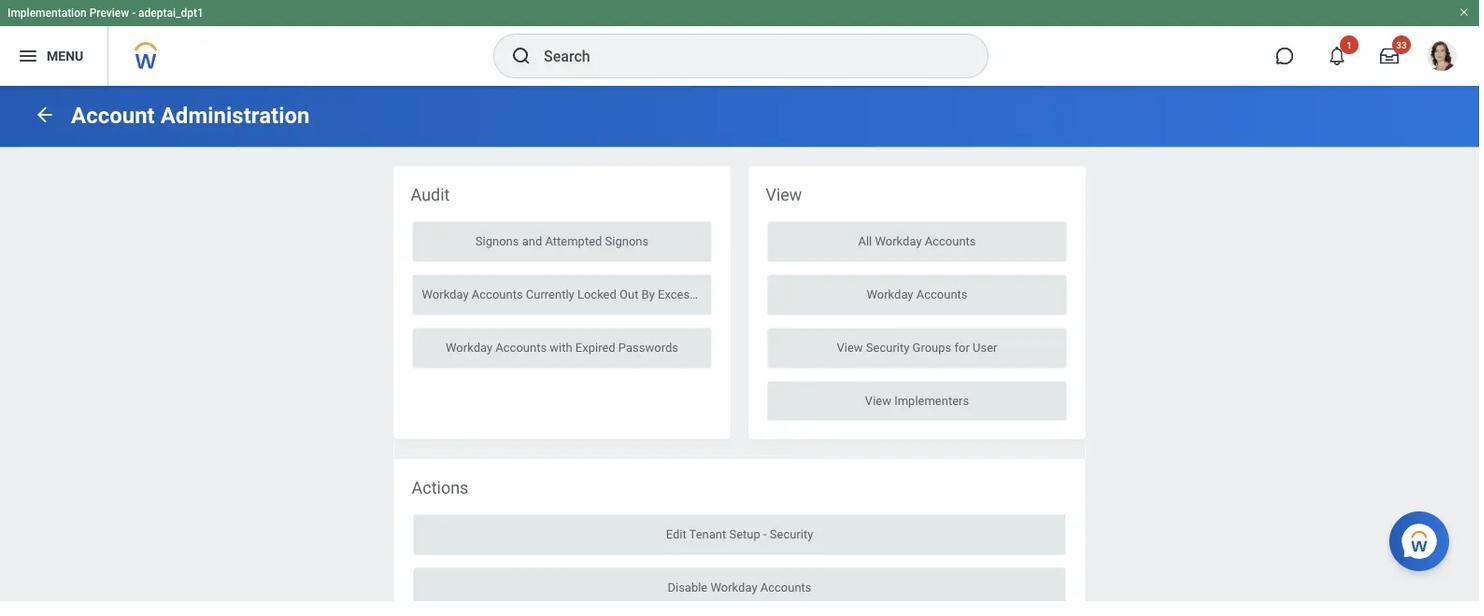 Task type: describe. For each thing, give the bounding box(es) containing it.
workday for workday accounts with expired passwords
[[446, 341, 493, 355]]

signons and attempted signons link
[[413, 222, 712, 262]]

audit
[[411, 185, 450, 205]]

previous page image
[[34, 104, 56, 126]]

view for view
[[766, 185, 802, 205]]

workday for workday accounts currently locked out by excessive failed signon attempts
[[422, 287, 469, 302]]

all
[[858, 234, 872, 248]]

with
[[550, 341, 573, 355]]

edit tenant setup - security link
[[414, 516, 1066, 556]]

workday accounts
[[867, 287, 968, 302]]

attempts
[[790, 287, 840, 302]]

view element
[[749, 167, 1086, 441]]

groups
[[913, 341, 952, 355]]

administration
[[160, 102, 310, 129]]

33 button
[[1369, 36, 1411, 77]]

implementation
[[7, 7, 87, 20]]

failed
[[714, 287, 747, 302]]

preview
[[89, 7, 129, 20]]

disable
[[668, 581, 708, 595]]

all workday accounts
[[858, 234, 976, 248]]

user
[[973, 341, 998, 355]]

implementation preview -   adeptai_dpt1
[[7, 7, 204, 20]]

2 signons from the left
[[605, 234, 649, 248]]

account administration
[[71, 102, 310, 129]]

1
[[1347, 39, 1352, 50]]

out
[[620, 287, 639, 302]]

workday accounts currently locked out by excessive failed signon attempts link
[[413, 275, 840, 316]]

- inside "menu" "banner"
[[132, 7, 136, 20]]

disable workday accounts link
[[414, 569, 1066, 602]]

setup
[[729, 528, 761, 542]]

accounts inside all workday accounts link
[[925, 234, 976, 248]]

edit tenant setup - security
[[666, 528, 813, 542]]



Task type: vqa. For each thing, say whether or not it's contained in the screenshot.
'close environment banner' image
yes



Task type: locate. For each thing, give the bounding box(es) containing it.
notifications large image
[[1328, 47, 1347, 65]]

menu
[[47, 48, 83, 64]]

workday inside actions element
[[711, 581, 758, 595]]

profile logan mcneil image
[[1427, 41, 1457, 75]]

attempted
[[545, 234, 602, 248]]

33
[[1397, 39, 1407, 50]]

1 horizontal spatial view
[[837, 341, 863, 355]]

Search Workday  search field
[[544, 36, 950, 77]]

accounts inside workday accounts currently locked out by excessive failed signon attempts link
[[472, 287, 523, 302]]

view implementers link
[[768, 382, 1067, 422]]

accounts inside disable workday accounts link
[[761, 581, 812, 595]]

view for view security groups for user
[[837, 341, 863, 355]]

passwords
[[619, 341, 678, 355]]

-
[[132, 7, 136, 20], [764, 528, 767, 542]]

1 vertical spatial security
[[770, 528, 813, 542]]

- right preview
[[132, 7, 136, 20]]

accounts inside workday accounts link
[[917, 287, 968, 302]]

actions
[[412, 479, 469, 498]]

accounts left currently
[[472, 287, 523, 302]]

implementers
[[895, 394, 969, 408]]

audit element
[[394, 167, 840, 388]]

adeptai_dpt1
[[138, 7, 204, 20]]

1 button
[[1317, 36, 1359, 77]]

view for view implementers
[[865, 394, 892, 408]]

0 vertical spatial security
[[866, 341, 910, 355]]

account
[[71, 102, 155, 129]]

accounts left with
[[496, 341, 547, 355]]

expired
[[576, 341, 616, 355]]

by
[[642, 287, 655, 302]]

menu banner
[[0, 0, 1479, 86]]

0 horizontal spatial -
[[132, 7, 136, 20]]

view implementers
[[865, 394, 969, 408]]

locked
[[578, 287, 617, 302]]

1 horizontal spatial security
[[866, 341, 910, 355]]

justify image
[[17, 45, 39, 67]]

security right the setup at bottom
[[770, 528, 813, 542]]

1 vertical spatial view
[[837, 341, 863, 355]]

2 horizontal spatial view
[[865, 394, 892, 408]]

view security groups for user
[[837, 341, 998, 355]]

security inside the edit tenant setup - security link
[[770, 528, 813, 542]]

accounts inside workday accounts with expired passwords link
[[496, 341, 547, 355]]

0 vertical spatial view
[[766, 185, 802, 205]]

security inside view security groups for user link
[[866, 341, 910, 355]]

workday accounts link
[[768, 275, 1067, 316]]

view inside view implementers link
[[865, 394, 892, 408]]

view inside view security groups for user link
[[837, 341, 863, 355]]

view
[[766, 185, 802, 205], [837, 341, 863, 355], [865, 394, 892, 408]]

inbox large image
[[1380, 47, 1399, 65]]

and
[[522, 234, 542, 248]]

view security groups for user link
[[768, 329, 1067, 369]]

all workday accounts link
[[768, 222, 1067, 262]]

workday
[[875, 234, 922, 248], [422, 287, 469, 302], [867, 287, 914, 302], [446, 341, 493, 355], [711, 581, 758, 595]]

accounts for workday accounts with expired passwords
[[496, 341, 547, 355]]

accounts up groups
[[917, 287, 968, 302]]

0 horizontal spatial signons
[[476, 234, 519, 248]]

2 vertical spatial view
[[865, 394, 892, 408]]

search image
[[510, 45, 533, 67]]

security left groups
[[866, 341, 910, 355]]

disable workday accounts
[[668, 581, 812, 595]]

accounts
[[925, 234, 976, 248], [472, 287, 523, 302], [917, 287, 968, 302], [496, 341, 547, 355], [761, 581, 812, 595]]

close environment banner image
[[1459, 7, 1470, 18]]

accounts up workday accounts
[[925, 234, 976, 248]]

actions element
[[394, 459, 1086, 602]]

edit
[[666, 528, 687, 542]]

signons and attempted signons
[[476, 234, 649, 248]]

menu button
[[0, 26, 108, 86]]

0 vertical spatial -
[[132, 7, 136, 20]]

0 horizontal spatial view
[[766, 185, 802, 205]]

excessive
[[658, 287, 711, 302]]

accounts down the setup at bottom
[[761, 581, 812, 595]]

signons right attempted
[[605, 234, 649, 248]]

1 signons from the left
[[476, 234, 519, 248]]

signon
[[750, 287, 787, 302]]

workday for workday accounts
[[867, 287, 914, 302]]

for
[[955, 341, 970, 355]]

tenant
[[689, 528, 726, 542]]

- right the setup at bottom
[[764, 528, 767, 542]]

signons left and
[[476, 234, 519, 248]]

workday accounts with expired passwords link
[[413, 329, 712, 369]]

1 vertical spatial -
[[764, 528, 767, 542]]

workday accounts with expired passwords
[[446, 341, 678, 355]]

- inside actions element
[[764, 528, 767, 542]]

security
[[866, 341, 910, 355], [770, 528, 813, 542]]

accounts for workday accounts currently locked out by excessive failed signon attempts
[[472, 287, 523, 302]]

1 horizontal spatial signons
[[605, 234, 649, 248]]

currently
[[526, 287, 575, 302]]

accounts for workday accounts
[[917, 287, 968, 302]]

signons
[[476, 234, 519, 248], [605, 234, 649, 248]]

workday accounts currently locked out by excessive failed signon attempts
[[422, 287, 840, 302]]

0 horizontal spatial security
[[770, 528, 813, 542]]

1 horizontal spatial -
[[764, 528, 767, 542]]

account administration main content
[[0, 86, 1479, 602]]



